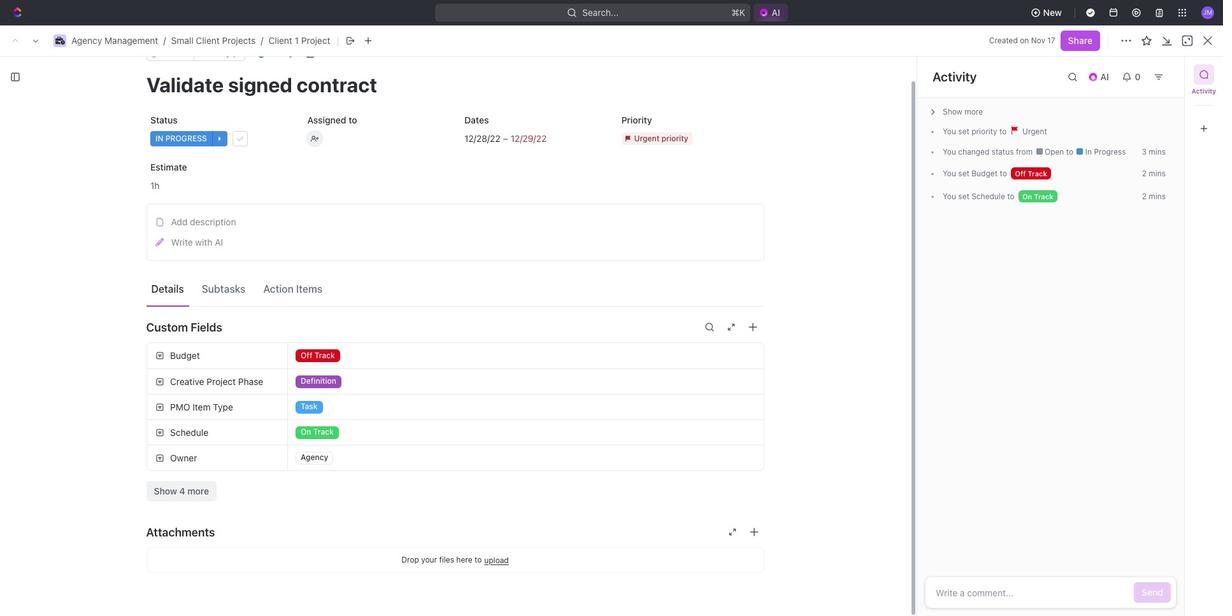 Task type: vqa. For each thing, say whether or not it's contained in the screenshot.


Task type: locate. For each thing, give the bounding box(es) containing it.
/ left 8686f9yqh button
[[163, 35, 166, 46]]

kanban
[[285, 146, 317, 157]]

management inside agency management / small client projects / client 1 project |
[[105, 35, 158, 46]]

off up create project schedule
[[300, 351, 312, 361]]

project left |
[[301, 35, 330, 46]]

priority for set
[[972, 127, 998, 136]]

set down you set budget to off track
[[959, 192, 970, 201]]

to down you set budget to off track
[[1008, 192, 1015, 201]]

1 vertical spatial set
[[959, 169, 970, 178]]

0 vertical spatial ai
[[772, 7, 780, 18]]

definition up create project schedule
[[300, 377, 336, 386]]

1 vertical spatial task button
[[288, 395, 764, 420]]

1 2 mins from the top
[[1142, 169, 1166, 178]]

0 vertical spatial more
[[965, 107, 983, 117]]

1h button
[[146, 175, 293, 198]]

2 set from the top
[[959, 169, 970, 178]]

tasks link
[[235, 143, 262, 161]]

2 2 mins from the top
[[1142, 192, 1166, 201]]

1 vertical spatial ai
[[1101, 71, 1109, 82]]

1 vertical spatial schedule
[[170, 427, 208, 438]]

in progress right hide
[[1084, 147, 1126, 157]]

0 vertical spatial mins
[[1149, 147, 1166, 157]]

you left changed
[[943, 147, 956, 157]]

add task button down create
[[251, 410, 300, 426]]

in down status
[[155, 134, 163, 143]]

to down of at the left top of page
[[326, 295, 334, 306]]

set for schedule
[[959, 192, 970, 201]]

1 horizontal spatial on
[[1023, 192, 1032, 201]]

more right 4
[[187, 486, 209, 497]]

0 vertical spatial show
[[943, 107, 963, 117]]

on inside you set schedule to on track
[[1023, 192, 1032, 201]]

1 horizontal spatial activity
[[1192, 87, 1217, 95]]

add task
[[317, 349, 351, 358], [257, 412, 294, 423], [349, 444, 382, 454]]

creative project phase
[[170, 376, 263, 387]]

3 mins
[[1142, 147, 1166, 157]]

1 horizontal spatial ai button
[[1083, 67, 1117, 87]]

in progress
[[155, 134, 207, 143], [1084, 147, 1126, 157]]

1
[[295, 35, 299, 46], [1159, 64, 1163, 74], [273, 105, 281, 126]]

task button up on track dropdown button at the bottom of the page
[[288, 395, 764, 420]]

agency button
[[288, 446, 764, 471]]

task down create project schedule
[[300, 402, 317, 412]]

agency management / small client projects / client 1 project |
[[71, 34, 339, 47]]

task up schedule
[[334, 349, 351, 358]]

priority inside task sidebar content section
[[972, 127, 998, 136]]

0 vertical spatial in progress
[[155, 134, 207, 143]]

write with ai
[[171, 237, 223, 248]]

custom fields element
[[146, 343, 764, 502]]

and
[[368, 553, 384, 564]]

0 horizontal spatial in progress
[[155, 134, 207, 143]]

activity inside task sidebar navigation "tab list"
[[1192, 87, 1217, 95]]

agency inside agency management / small client projects / client 1 project |
[[71, 35, 102, 46]]

more inside "button"
[[187, 486, 209, 497]]

you down changed status from
[[943, 169, 956, 178]]

you
[[943, 127, 956, 136], [943, 147, 956, 157], [943, 169, 956, 178], [943, 192, 956, 201]]

agency management link right business time image
[[71, 35, 158, 46]]

subtasks
[[202, 283, 246, 295]]

0 horizontal spatial budget
[[170, 350, 200, 361]]

ai button left '0'
[[1083, 67, 1117, 87]]

definition down 1h dropdown button
[[226, 209, 259, 218]]

1 vertical spatial mins
[[1149, 169, 1166, 178]]

project down urgent priority
[[648, 146, 678, 157]]

0 vertical spatial management
[[105, 35, 158, 46]]

0 vertical spatial agency management link
[[71, 35, 158, 46]]

progress right hide 2
[[1094, 147, 1126, 157]]

add down create
[[257, 412, 273, 423]]

0 vertical spatial schedule
[[972, 192, 1005, 201]]

on track button
[[288, 421, 764, 445]]

1 horizontal spatial in
[[1086, 147, 1092, 157]]

0 vertical spatial ai button
[[754, 4, 788, 22]]

1 vertical spatial on
[[300, 428, 311, 437]]

small client projects link down |
[[312, 62, 416, 77]]

prepare
[[257, 553, 290, 564]]

ai button inside task sidebar content section
[[1083, 67, 1117, 87]]

track down from
[[1028, 169, 1048, 178]]

validate signed contract
[[257, 250, 359, 261]]

|
[[337, 34, 339, 47]]

0 horizontal spatial more
[[187, 486, 209, 497]]

0 horizontal spatial task button
[[146, 46, 194, 61]]

1 horizontal spatial in progress
[[1084, 147, 1126, 157]]

agency management link
[[71, 35, 158, 46], [198, 62, 304, 77]]

1 horizontal spatial small
[[328, 64, 350, 75]]

0 horizontal spatial ai
[[215, 237, 223, 248]]

0 vertical spatial small
[[171, 35, 193, 46]]

1 vertical spatial budget
[[170, 350, 200, 361]]

1 horizontal spatial /
[[261, 35, 263, 46]]

add task button up schedule
[[302, 346, 356, 361]]

1 horizontal spatial schedule
[[972, 192, 1005, 201]]

validate signed contract link
[[254, 246, 442, 265]]

with left client
[[427, 295, 445, 306]]

0
[[1135, 71, 1141, 82]]

attachments
[[146, 526, 215, 539]]

on up 5
[[300, 428, 311, 437]]

task button left 8686f9yqh
[[146, 46, 194, 61]]

creative up pmo
[[170, 376, 204, 387]]

production
[[257, 445, 295, 453]]

set priority to
[[956, 127, 1009, 136]]

creative for creative production
[[226, 445, 255, 453]]

1 vertical spatial in progress
[[1084, 147, 1126, 157]]

ai down description
[[215, 237, 223, 248]]

8686f9yqh button
[[193, 46, 245, 61]]

urgent priority button
[[617, 127, 764, 150]]

to
[[348, 115, 357, 126], [1000, 127, 1007, 136], [1067, 147, 1076, 157], [1000, 169, 1007, 178], [1008, 192, 1015, 201], [326, 295, 334, 306], [475, 556, 482, 565]]

drop your files here to upload
[[402, 556, 509, 566]]

2 mins from the top
[[1149, 169, 1166, 178]]

team
[[681, 146, 704, 157]]

track inside you set budget to off track
[[1028, 169, 1048, 178]]

you down you set budget to off track
[[943, 192, 956, 201]]

0 horizontal spatial on
[[300, 428, 311, 437]]

action
[[263, 283, 294, 295]]

1 horizontal spatial progress
[[1094, 147, 1126, 157]]

with down add description at the top left of page
[[195, 237, 212, 248]]

1 vertical spatial share button
[[1046, 59, 1085, 80]]

budget down custom fields
[[170, 350, 200, 361]]

1 vertical spatial show
[[154, 486, 177, 497]]

2 vertical spatial set
[[959, 192, 970, 201]]

in right hide
[[1086, 147, 1092, 157]]

0 horizontal spatial with
[[195, 237, 212, 248]]

1 vertical spatial small
[[328, 64, 350, 75]]

1 horizontal spatial budget
[[972, 169, 998, 178]]

to down show more dropdown button
[[1067, 147, 1076, 157]]

in progress down status
[[155, 134, 207, 143]]

client up 8686f9yqh
[[196, 35, 220, 46]]

show for show more
[[943, 107, 963, 117]]

0 horizontal spatial small client projects link
[[171, 35, 256, 46]]

1 horizontal spatial small client projects link
[[312, 62, 416, 77]]

add task up schedule
[[317, 349, 351, 358]]

4
[[179, 486, 185, 497]]

ai inside button
[[215, 237, 223, 248]]

0 horizontal spatial agency
[[71, 35, 102, 46]]

2 vertical spatial 2
[[1142, 192, 1147, 201]]

complete scope of work link
[[254, 269, 442, 287]]

your
[[421, 556, 437, 565]]

creative for creative project phase
[[170, 376, 204, 387]]

0 horizontal spatial schedule
[[170, 427, 208, 438]]

share button down 17
[[1046, 59, 1085, 80]]

off inside you set budget to off track
[[1015, 169, 1026, 178]]

add task button
[[302, 346, 356, 361], [251, 410, 300, 426], [333, 442, 388, 457]]

to inside drop your files here to upload
[[475, 556, 482, 565]]

work
[[340, 272, 362, 283]]

1 vertical spatial more
[[187, 486, 209, 497]]

1 you from the top
[[943, 127, 956, 136]]

pencil image
[[155, 239, 164, 247]]

0 vertical spatial progress
[[165, 134, 207, 143]]

2
[[1087, 146, 1092, 157], [1142, 169, 1147, 178], [1142, 192, 1147, 201]]

1 horizontal spatial definition
[[300, 377, 336, 386]]

set down changed
[[959, 169, 970, 178]]

subtasks button
[[197, 277, 251, 301]]

show left 4
[[154, 486, 177, 497]]

budget down changed
[[972, 169, 998, 178]]

1 vertical spatial projects
[[379, 64, 412, 75]]

more up set priority to on the right
[[965, 107, 983, 117]]

1 vertical spatial share
[[1053, 64, 1078, 75]]

ai right the ⌘k
[[772, 7, 780, 18]]

2 for set budget to
[[1142, 169, 1147, 178]]

1 horizontal spatial ai
[[772, 7, 780, 18]]

action items
[[263, 283, 323, 295]]

2 vertical spatial agency
[[300, 453, 328, 463]]

priority inside dropdown button
[[661, 134, 688, 143]]

0 vertical spatial 2 mins
[[1142, 169, 1166, 178]]

agency down on track at the bottom
[[300, 453, 328, 463]]

agency right business time image
[[71, 35, 102, 46]]

0 vertical spatial task button
[[146, 46, 194, 61]]

1 horizontal spatial priority
[[972, 127, 998, 136]]

agency down 8686f9yqh button
[[214, 64, 245, 75]]

off inside dropdown button
[[300, 351, 312, 361]]

definition
[[226, 209, 259, 218], [300, 377, 336, 386]]

agency management link down 8686f9yqh button
[[198, 62, 304, 77]]

1 inside agency management / small client projects / client 1 project |
[[295, 35, 299, 46]]

track inside dropdown button
[[314, 351, 335, 361]]

ai button right the ⌘k
[[754, 4, 788, 22]]

priority
[[972, 127, 998, 136], [661, 134, 688, 143]]

0 vertical spatial creative
[[170, 376, 204, 387]]

add task button down on track at the bottom
[[333, 442, 388, 457]]

tasks
[[238, 146, 262, 157]]

projects
[[222, 35, 256, 46], [379, 64, 412, 75]]

project up type
[[206, 376, 235, 387]]

progress inside dropdown button
[[165, 134, 207, 143]]

details
[[151, 283, 184, 295]]

12/28/22 – 12/29/22
[[464, 133, 546, 144]]

search...
[[583, 7, 619, 18]]

activity inside task sidebar content section
[[933, 69, 977, 84]]

on down you set budget to off track
[[1023, 192, 1032, 201]]

0 vertical spatial with
[[195, 237, 212, 248]]

business time image
[[202, 66, 210, 73]]

ai left 0 dropdown button
[[1101, 71, 1109, 82]]

show up set priority to on the right
[[943, 107, 963, 117]]

more
[[965, 107, 983, 117], [187, 486, 209, 497]]

show 4 more
[[154, 486, 209, 497]]

schedule
[[319, 390, 358, 401]]

set down the show more at top right
[[959, 127, 970, 136]]

agency for agency management
[[214, 64, 245, 75]]

add
[[171, 217, 188, 227], [317, 349, 332, 358], [257, 412, 273, 423], [349, 444, 363, 454]]

projects inside agency management / small client projects / client 1 project |
[[222, 35, 256, 46]]

schedule down you set budget to off track
[[972, 192, 1005, 201]]

3 you from the top
[[943, 169, 956, 178]]

kickoff meeting to walkthrough process with client link
[[254, 291, 470, 309]]

1 vertical spatial creative
[[226, 445, 255, 453]]

0 horizontal spatial off
[[300, 351, 312, 361]]

1 vertical spatial with
[[427, 295, 445, 306]]

agency inside dropdown button
[[300, 453, 328, 463]]

track inside you set schedule to on track
[[1034, 192, 1054, 201]]

add up schedule
[[317, 349, 332, 358]]

task
[[162, 48, 178, 58], [334, 349, 351, 358], [300, 402, 317, 412], [276, 412, 294, 423], [365, 444, 382, 454]]

to down status
[[1000, 169, 1007, 178]]

search button
[[993, 143, 1043, 161]]

creative left the production
[[226, 445, 255, 453]]

set for budget
[[959, 169, 970, 178]]

share right 17
[[1068, 35, 1093, 46]]

share button right 17
[[1061, 31, 1100, 51]]

management
[[105, 35, 158, 46], [247, 64, 301, 75]]

tree
[[5, 342, 178, 617]]

add up write at the left of page
[[171, 217, 188, 227]]

in progress inside dropdown button
[[155, 134, 207, 143]]

0 vertical spatial set
[[959, 127, 970, 136]]

agency for agency
[[300, 453, 328, 463]]

1 horizontal spatial more
[[965, 107, 983, 117]]

to right here
[[475, 556, 482, 565]]

1 horizontal spatial creative
[[226, 445, 255, 453]]

priority up project team
[[661, 134, 688, 143]]

issues,
[[482, 146, 512, 157]]

1 horizontal spatial 1
[[295, 35, 299, 46]]

task down create
[[276, 412, 294, 423]]

small client projects link up 8686f9yqh
[[171, 35, 256, 46]]

0 vertical spatial add task button
[[302, 346, 356, 361]]

0 vertical spatial activity
[[933, 69, 977, 84]]

agency management
[[214, 64, 301, 75]]

create project schedule
[[257, 390, 358, 401]]

1 set from the top
[[959, 127, 970, 136]]

project team
[[648, 146, 704, 157]]

add task right 5
[[349, 444, 382, 454]]

client
[[196, 35, 220, 46], [269, 35, 292, 46], [353, 64, 376, 75], [221, 105, 269, 126]]

12/28/22
[[464, 133, 500, 144]]

track up schedule
[[314, 351, 335, 361]]

add task down create
[[257, 412, 294, 423]]

scope
[[300, 272, 326, 283]]

2 horizontal spatial agency
[[300, 453, 328, 463]]

urgent
[[1021, 127, 1047, 136]]

you down the show more at top right
[[943, 127, 956, 136]]

creative production
[[226, 445, 295, 453]]

show
[[943, 107, 963, 117], [154, 486, 177, 497]]

2 vertical spatial mins
[[1149, 192, 1166, 201]]

3 set from the top
[[959, 192, 970, 201]]

show inside dropdown button
[[943, 107, 963, 117]]

0 vertical spatial 1
[[295, 35, 299, 46]]

task sidebar content section
[[914, 57, 1185, 617]]

1 horizontal spatial agency
[[214, 64, 245, 75]]

off down search button on the right of the page
[[1015, 169, 1026, 178]]

1h
[[150, 180, 159, 191]]

track up 5
[[313, 428, 333, 437]]

risks, issues, crs link
[[452, 143, 531, 161]]

progress down status
[[165, 134, 207, 143]]

1 horizontal spatial show
[[943, 107, 963, 117]]

1 vertical spatial activity
[[1192, 87, 1217, 95]]

task down agency management / small client projects / client 1 project |
[[162, 48, 178, 58]]

/ up "agency management"
[[261, 35, 263, 46]]

management for agency management / small client projects / client 1 project |
[[105, 35, 158, 46]]

search
[[1010, 146, 1039, 157]]

1 vertical spatial management
[[247, 64, 301, 75]]

Edit task name text field
[[146, 73, 764, 97]]

from
[[1016, 147, 1033, 157]]

management for agency management
[[247, 64, 301, 75]]

creative inside the custom fields element
[[170, 376, 204, 387]]

1 horizontal spatial off
[[1015, 169, 1026, 178]]

0 horizontal spatial creative
[[170, 376, 204, 387]]

2 mins for set schedule to
[[1142, 192, 1166, 201]]

1 vertical spatial progress
[[1094, 147, 1126, 157]]

1 vertical spatial 2 mins
[[1142, 192, 1166, 201]]

priority up changed
[[972, 127, 998, 136]]

1 vertical spatial agency
[[214, 64, 245, 75]]

2 / from the left
[[261, 35, 263, 46]]

items
[[296, 283, 323, 295]]

2 horizontal spatial ai
[[1101, 71, 1109, 82]]

changed
[[959, 147, 990, 157]]

1 / from the left
[[163, 35, 166, 46]]

0 vertical spatial budget
[[972, 169, 998, 178]]

⌘k
[[732, 7, 746, 18]]

0 horizontal spatial priority
[[661, 134, 688, 143]]

1 vertical spatial in
[[1086, 147, 1092, 157]]

of
[[329, 272, 337, 283]]

3
[[1142, 147, 1147, 157]]

attachments button
[[146, 517, 764, 548]]

2 vertical spatial add task
[[349, 444, 382, 454]]

0 vertical spatial in
[[155, 134, 163, 143]]

share down 17
[[1053, 64, 1078, 75]]

show inside "button"
[[154, 486, 177, 497]]

2 horizontal spatial 1
[[1159, 64, 1163, 74]]

3 mins from the top
[[1149, 192, 1166, 201]]

1 vertical spatial small client projects link
[[312, 62, 416, 77]]

custom fields button
[[146, 312, 764, 343]]

add inside button
[[171, 217, 188, 227]]

track down open
[[1034, 192, 1054, 201]]

0 horizontal spatial definition
[[226, 209, 259, 218]]

0 horizontal spatial projects
[[222, 35, 256, 46]]

1 vertical spatial definition
[[300, 377, 336, 386]]

schedule up owner
[[170, 427, 208, 438]]

with
[[195, 237, 212, 248], [427, 295, 445, 306]]



Task type: describe. For each thing, give the bounding box(es) containing it.
client
[[447, 295, 470, 306]]

priority for urgent
[[661, 134, 688, 143]]

small client projects
[[328, 64, 412, 75]]

0 horizontal spatial ai button
[[754, 4, 788, 22]]

urgent priority
[[634, 134, 688, 143]]

8686f9yqh
[[198, 48, 240, 58]]

1 horizontal spatial task button
[[288, 395, 764, 420]]

0 vertical spatial share button
[[1061, 31, 1100, 51]]

in progress inside task sidebar content section
[[1084, 147, 1126, 157]]

schedule inside task sidebar content section
[[972, 192, 1005, 201]]

task inside the custom fields element
[[300, 402, 317, 412]]

owner
[[170, 453, 197, 464]]

automations
[[1098, 64, 1151, 75]]

1 vertical spatial 1
[[1159, 64, 1163, 74]]

2 you from the top
[[943, 147, 956, 157]]

to right 'assigned'
[[348, 115, 357, 126]]

urgent
[[634, 134, 659, 143]]

dates
[[464, 115, 489, 126]]

budget inside task sidebar content section
[[972, 169, 998, 178]]

custom fields
[[146, 321, 222, 334]]

write with ai button
[[151, 233, 760, 253]]

creation
[[331, 553, 366, 564]]

0 vertical spatial definition
[[226, 209, 259, 218]]

tree inside sidebar navigation
[[5, 342, 178, 617]]

created on nov 17
[[989, 36, 1056, 45]]

contract
[[324, 250, 359, 261]]

show for show 4 more
[[154, 486, 177, 497]]

progress inside task sidebar content section
[[1094, 147, 1126, 157]]

send button
[[1134, 583, 1171, 603]]

open
[[1043, 147, 1067, 157]]

in inside in progress dropdown button
[[155, 134, 163, 143]]

kickoff
[[257, 295, 287, 306]]

project up kanban
[[285, 105, 342, 126]]

1 horizontal spatial projects
[[379, 64, 412, 75]]

to up status
[[1000, 127, 1007, 136]]

ai button
[[1083, 67, 1117, 87]]

2 mins for set budget to
[[1142, 169, 1166, 178]]

12/29/22
[[510, 133, 546, 144]]

schedule inside the custom fields element
[[170, 427, 208, 438]]

customize button
[[1098, 143, 1164, 161]]

add description button
[[151, 212, 760, 233]]

signed
[[293, 250, 321, 261]]

client 1 project link
[[269, 35, 330, 46]]

with inside button
[[195, 237, 212, 248]]

Search tasks... text field
[[1065, 173, 1192, 192]]

task sidebar navigation tab list
[[1190, 64, 1218, 139]]

0 horizontal spatial agency management link
[[71, 35, 158, 46]]

you set schedule to on track
[[943, 192, 1054, 201]]

definition inside dropdown button
[[300, 377, 336, 386]]

track inside dropdown button
[[313, 428, 333, 437]]

ai inside dropdown button
[[1101, 71, 1109, 82]]

project inside the custom fields element
[[206, 376, 235, 387]]

1 mins from the top
[[1149, 147, 1166, 157]]

item
[[192, 402, 210, 413]]

1 vertical spatial add task
[[257, 412, 294, 423]]

meeting minutes link
[[552, 143, 625, 161]]

pmo item type
[[170, 402, 233, 413]]

upload button
[[484, 556, 509, 566]]

0 vertical spatial small client projects link
[[171, 35, 256, 46]]

for
[[292, 553, 304, 564]]

definition button
[[288, 370, 764, 394]]

prepare for asset creation and deliverables
[[257, 553, 437, 564]]

kickoff meeting to walkthrough process with client
[[257, 295, 470, 306]]

on track
[[300, 428, 333, 437]]

hide 2
[[1061, 146, 1092, 157]]

hide
[[1061, 146, 1080, 157]]

deliverables
[[386, 553, 437, 564]]

mins for budget
[[1149, 169, 1166, 178]]

here
[[456, 556, 473, 565]]

4 you from the top
[[943, 192, 956, 201]]

0 vertical spatial add task
[[317, 349, 351, 358]]

status
[[992, 147, 1014, 157]]

minutes
[[591, 146, 625, 157]]

client up 'assigned to'
[[353, 64, 376, 75]]

2 vertical spatial add task button
[[333, 442, 388, 457]]

client 1 project
[[221, 105, 346, 126]]

risks,
[[455, 146, 480, 157]]

project team link
[[646, 143, 704, 161]]

0 horizontal spatial 1
[[273, 105, 281, 126]]

walkthrough
[[336, 295, 389, 306]]

send
[[1142, 588, 1164, 598]]

task down create project schedule "link"
[[365, 444, 382, 454]]

0 button
[[1117, 67, 1149, 87]]

0 vertical spatial share
[[1068, 35, 1093, 46]]

details button
[[146, 277, 189, 301]]

type
[[213, 402, 233, 413]]

custom
[[146, 321, 188, 334]]

write
[[171, 237, 193, 248]]

1 vertical spatial agency management link
[[198, 62, 304, 77]]

on inside on track dropdown button
[[300, 428, 311, 437]]

sidebar navigation
[[0, 54, 191, 617]]

in inside task sidebar content section
[[1086, 147, 1092, 157]]

created
[[989, 36, 1018, 45]]

risks, issues, crs
[[455, 146, 531, 157]]

agency for agency management / small client projects / client 1 project |
[[71, 35, 102, 46]]

nov
[[1031, 36, 1046, 45]]

meeting minutes
[[555, 146, 625, 157]]

kanban link
[[283, 143, 317, 161]]

drop
[[402, 556, 419, 565]]

new
[[1044, 7, 1062, 18]]

you set budget to off track
[[943, 169, 1048, 178]]

1 vertical spatial add task button
[[251, 410, 300, 426]]

mins for schedule
[[1149, 192, 1166, 201]]

business time image
[[55, 37, 65, 45]]

project inside agency management / small client projects / client 1 project |
[[301, 35, 330, 46]]

add description
[[171, 217, 236, 227]]

add right 5
[[349, 444, 363, 454]]

assigned
[[307, 115, 346, 126]]

small inside agency management / small client projects / client 1 project |
[[171, 35, 193, 46]]

client up in progress dropdown button
[[221, 105, 269, 126]]

complete
[[257, 272, 298, 283]]

off track button
[[288, 343, 764, 369]]

on
[[1020, 36, 1029, 45]]

2 for set schedule to
[[1142, 192, 1147, 201]]

priority
[[621, 115, 652, 126]]

more inside dropdown button
[[965, 107, 983, 117]]

meeting
[[289, 295, 323, 306]]

files
[[439, 556, 454, 565]]

complete scope of work
[[257, 272, 362, 283]]

project
[[287, 390, 317, 401]]

0 vertical spatial 2
[[1087, 146, 1092, 157]]

budget inside the custom fields element
[[170, 350, 200, 361]]

changed status from
[[956, 147, 1035, 157]]

validate
[[257, 250, 291, 261]]

client up "agency management"
[[269, 35, 292, 46]]



